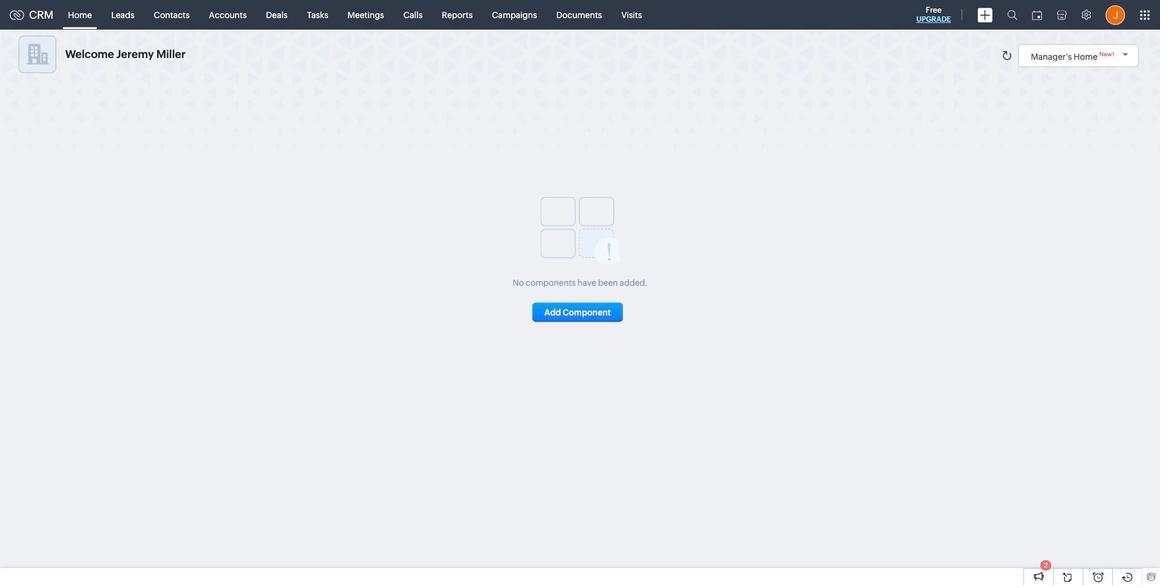 Task type: vqa. For each thing, say whether or not it's contained in the screenshot.
Other Modules field
no



Task type: describe. For each thing, give the bounding box(es) containing it.
logo image
[[10, 10, 24, 20]]

profile element
[[1099, 0, 1133, 29]]

profile image
[[1106, 5, 1125, 24]]

search image
[[1008, 10, 1018, 20]]



Task type: locate. For each thing, give the bounding box(es) containing it.
calendar image
[[1032, 10, 1043, 20]]

create menu element
[[971, 0, 1000, 29]]

create menu image
[[978, 8, 993, 22]]

search element
[[1000, 0, 1025, 30]]



